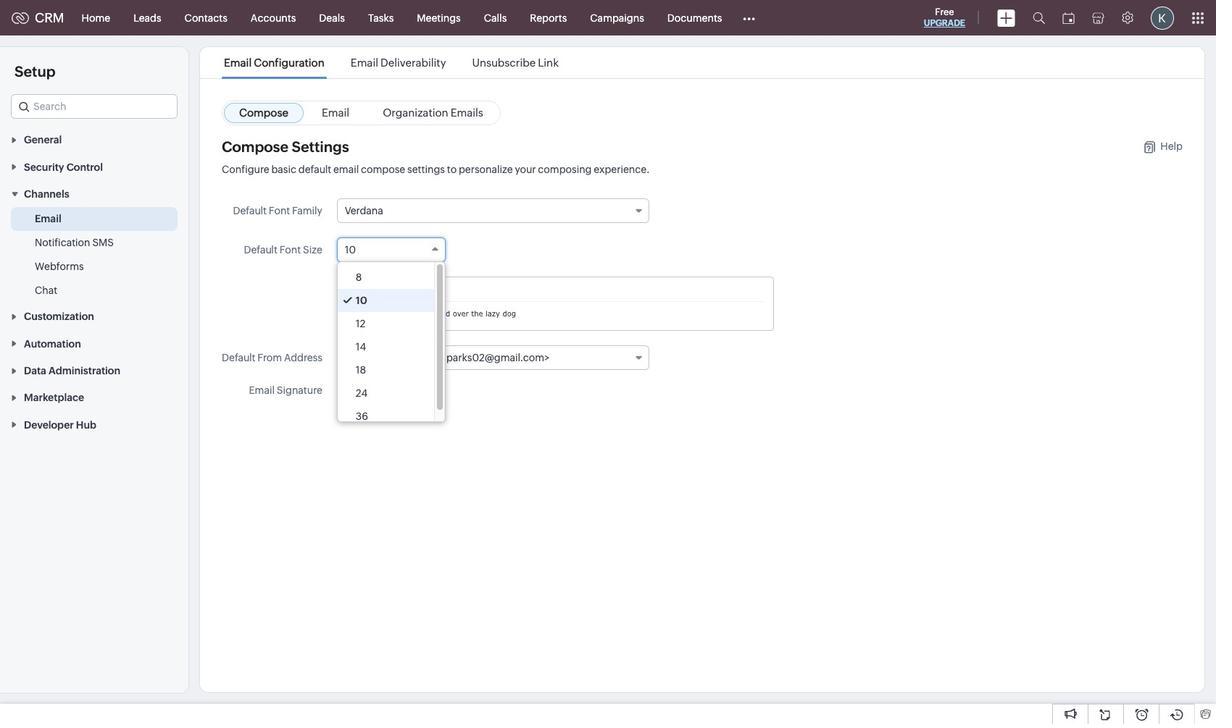 Task type: describe. For each thing, give the bounding box(es) containing it.
font for family
[[269, 205, 290, 217]]

email deliverability link
[[348, 57, 448, 69]]

profile element
[[1142, 0, 1183, 35]]

customization button
[[0, 303, 188, 330]]

security control
[[24, 161, 103, 173]]

family
[[292, 205, 322, 217]]

campaigns
[[590, 12, 644, 24]]

settings
[[407, 164, 445, 175]]

kendall
[[345, 352, 380, 364]]

developer
[[24, 419, 74, 431]]

data administration button
[[0, 357, 188, 384]]

default for default from address
[[222, 352, 255, 364]]

composing
[[538, 164, 592, 175]]

chat link
[[35, 283, 57, 298]]

developer hub
[[24, 419, 96, 431]]

lazy
[[486, 309, 500, 318]]

10 field
[[337, 238, 446, 262]]

12
[[356, 318, 366, 330]]

dog
[[503, 309, 516, 318]]

data administration
[[24, 365, 120, 377]]

general button
[[0, 126, 188, 153]]

crm link
[[12, 10, 64, 25]]

default from address
[[222, 352, 322, 364]]

email for email signature
[[249, 385, 275, 396]]

documents link
[[656, 0, 734, 35]]

meetings link
[[405, 0, 472, 35]]

12 option
[[338, 312, 434, 336]]

compose link
[[224, 103, 304, 123]]

personalize
[[459, 164, 513, 175]]

36 option
[[338, 405, 434, 428]]

email for email configuration
[[224, 57, 252, 69]]

upgrade
[[924, 18, 965, 28]]

home
[[82, 12, 110, 24]]

preview
[[346, 286, 383, 298]]

8 10
[[356, 272, 367, 307]]

compose
[[361, 164, 405, 175]]

channels button
[[0, 180, 188, 207]]

notification sms
[[35, 237, 114, 249]]

administration
[[49, 365, 120, 377]]

2 signature from the left
[[382, 385, 428, 396]]

documents
[[667, 12, 722, 24]]

security
[[24, 161, 64, 173]]

8
[[356, 272, 362, 283]]

1 horizontal spatial email link
[[307, 103, 365, 123]]

search image
[[1033, 12, 1045, 24]]

compose for compose settings
[[222, 138, 289, 155]]

compose for compose
[[239, 107, 288, 119]]

default
[[298, 164, 331, 175]]

24
[[356, 388, 368, 399]]

10 inside field
[[345, 244, 356, 256]]

free
[[935, 7, 954, 17]]

default for default font family
[[233, 205, 267, 217]]

contacts
[[185, 12, 227, 24]]

list containing email configuration
[[211, 47, 572, 78]]

developer hub button
[[0, 411, 188, 438]]

jumped
[[423, 309, 450, 318]]

organization emails
[[383, 107, 483, 119]]

Search text field
[[12, 95, 177, 118]]

emails
[[451, 107, 483, 119]]

24 option
[[338, 382, 434, 405]]

channels region
[[0, 207, 188, 303]]

search element
[[1024, 0, 1054, 36]]

8 option
[[338, 266, 434, 289]]

deliverability
[[380, 57, 446, 69]]

email deliverability
[[351, 57, 446, 69]]

to
[[447, 164, 457, 175]]

default font family
[[233, 205, 322, 217]]

1 vertical spatial 10
[[356, 295, 367, 307]]

reports link
[[518, 0, 579, 35]]

profile image
[[1151, 6, 1174, 29]]

deals
[[319, 12, 345, 24]]

meetings
[[417, 12, 461, 24]]

webforms
[[35, 261, 84, 273]]

your
[[515, 164, 536, 175]]

default font size
[[244, 244, 322, 256]]

configuration
[[254, 57, 324, 69]]

help
[[1161, 140, 1183, 152]]

tasks
[[368, 12, 394, 24]]

add
[[337, 385, 356, 396]]

leads
[[133, 12, 161, 24]]

campaigns link
[[579, 0, 656, 35]]

Kendall Parks<kendallparks02@gmail.com> field
[[337, 346, 649, 370]]

link
[[538, 57, 559, 69]]

email up settings
[[322, 107, 349, 119]]

deals link
[[308, 0, 356, 35]]

size
[[303, 244, 322, 256]]



Task type: vqa. For each thing, say whether or not it's contained in the screenshot.
Enterprise trial expires in 15 day(s) UPGRADE
no



Task type: locate. For each thing, give the bounding box(es) containing it.
signature down 'address'
[[277, 385, 322, 396]]

email inside channels region
[[35, 213, 61, 225]]

calls
[[484, 12, 507, 24]]

new
[[358, 385, 380, 396]]

1 vertical spatial compose
[[222, 138, 289, 155]]

webforms link
[[35, 259, 84, 274]]

None field
[[11, 94, 178, 119]]

create menu element
[[988, 0, 1024, 35]]

general
[[24, 134, 62, 146]]

18 option
[[338, 359, 434, 382]]

14
[[356, 341, 366, 353]]

email
[[333, 164, 359, 175]]

list
[[211, 47, 572, 78]]

add new signature
[[337, 385, 428, 396]]

email left configuration
[[224, 57, 252, 69]]

parks<kendallparks02@gmail.com>
[[382, 352, 550, 364]]

0 vertical spatial email link
[[307, 103, 365, 123]]

organization emails link
[[368, 103, 499, 123]]

email configuration link
[[222, 57, 327, 69]]

Verdana field
[[337, 199, 649, 223]]

0 horizontal spatial signature
[[277, 385, 322, 396]]

list box
[[338, 262, 445, 428]]

email signature
[[249, 385, 322, 396]]

email link
[[307, 103, 365, 123], [35, 212, 61, 226]]

email link up settings
[[307, 103, 365, 123]]

36
[[356, 411, 368, 423]]

basic
[[271, 164, 296, 175]]

configure
[[222, 164, 269, 175]]

default for default font size
[[244, 244, 277, 256]]

automation button
[[0, 330, 188, 357]]

email for email deliverability
[[351, 57, 378, 69]]

over
[[453, 309, 469, 318]]

accounts link
[[239, 0, 308, 35]]

marketplace button
[[0, 384, 188, 411]]

chat
[[35, 285, 57, 296]]

compose up configure
[[222, 138, 289, 155]]

18
[[356, 365, 366, 376]]

verdana
[[345, 205, 383, 217]]

security control button
[[0, 153, 188, 180]]

fox
[[409, 309, 420, 318]]

channels
[[24, 188, 69, 200]]

1 signature from the left
[[277, 385, 322, 396]]

the
[[346, 309, 360, 318]]

create menu image
[[997, 9, 1015, 26]]

10 option
[[338, 289, 434, 312]]

organization
[[383, 107, 448, 119]]

email down from
[[249, 385, 275, 396]]

from
[[257, 352, 282, 364]]

signature
[[277, 385, 322, 396], [382, 385, 428, 396]]

email down channels
[[35, 213, 61, 225]]

marketplace
[[24, 392, 84, 404]]

customization
[[24, 311, 94, 323]]

data
[[24, 365, 46, 377]]

email down tasks link
[[351, 57, 378, 69]]

10
[[345, 244, 356, 256], [356, 295, 367, 307]]

unsubscribe link
[[472, 57, 559, 69]]

unsubscribe
[[472, 57, 536, 69]]

experience.
[[594, 164, 650, 175]]

notification
[[35, 237, 90, 249]]

control
[[66, 161, 103, 173]]

Other Modules field
[[734, 6, 765, 29]]

compose up compose settings
[[239, 107, 288, 119]]

10 up 8
[[345, 244, 356, 256]]

calendar image
[[1062, 12, 1075, 24]]

default left from
[[222, 352, 255, 364]]

font for size
[[279, 244, 301, 256]]

compose
[[239, 107, 288, 119], [222, 138, 289, 155]]

kendall parks<kendallparks02@gmail.com>
[[345, 352, 550, 364]]

list box containing 8
[[338, 262, 445, 428]]

2 vertical spatial default
[[222, 352, 255, 364]]

0 horizontal spatial email link
[[35, 212, 61, 226]]

1 vertical spatial default
[[244, 244, 277, 256]]

setup
[[14, 63, 55, 80]]

home link
[[70, 0, 122, 35]]

automation
[[24, 338, 81, 350]]

leads link
[[122, 0, 173, 35]]

font left family
[[269, 205, 290, 217]]

10 up "the"
[[356, 295, 367, 307]]

quick
[[362, 309, 381, 318]]

free upgrade
[[924, 7, 965, 28]]

contacts link
[[173, 0, 239, 35]]

0 vertical spatial font
[[269, 205, 290, 217]]

1 vertical spatial email link
[[35, 212, 61, 226]]

address
[[284, 352, 322, 364]]

0 vertical spatial 10
[[345, 244, 356, 256]]

1 vertical spatial font
[[279, 244, 301, 256]]

reports
[[530, 12, 567, 24]]

font
[[269, 205, 290, 217], [279, 244, 301, 256]]

0 vertical spatial compose
[[239, 107, 288, 119]]

0 vertical spatial default
[[233, 205, 267, 217]]

14 option
[[338, 336, 434, 359]]

email link down channels
[[35, 212, 61, 226]]

1 horizontal spatial signature
[[382, 385, 428, 396]]

default down configure
[[233, 205, 267, 217]]

configure basic default email compose settings to personalize your composing experience.
[[222, 164, 650, 175]]

compose settings
[[222, 138, 349, 155]]

logo image
[[12, 12, 29, 24]]

email configuration
[[224, 57, 324, 69]]

hub
[[76, 419, 96, 431]]

the
[[471, 309, 483, 318]]

accounts
[[251, 12, 296, 24]]

font left the size
[[279, 244, 301, 256]]

sms
[[92, 237, 114, 249]]

notification sms link
[[35, 236, 114, 250]]

settings
[[292, 138, 349, 155]]

signature down 18 option
[[382, 385, 428, 396]]

default down default font family
[[244, 244, 277, 256]]

the quick brown fox jumped over the lazy dog
[[346, 309, 516, 318]]

unsubscribe link link
[[470, 57, 561, 69]]



